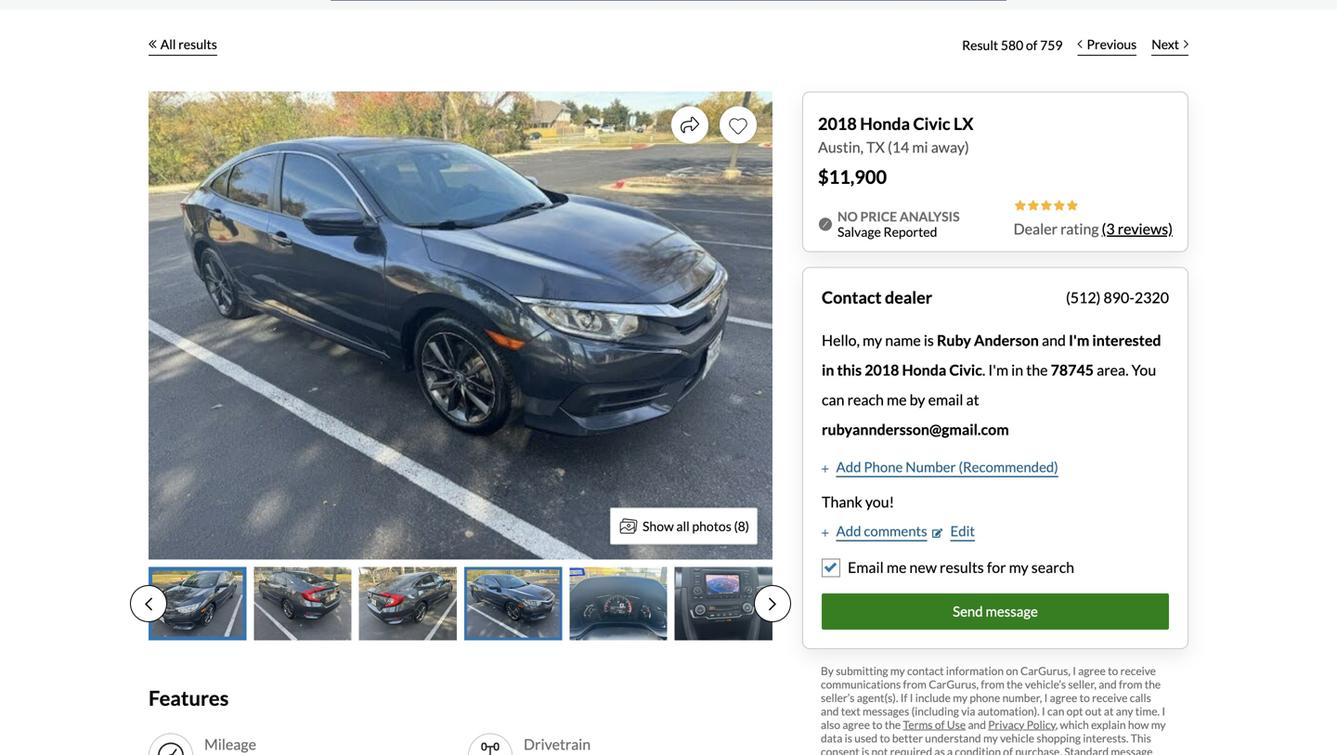 Task type: locate. For each thing, give the bounding box(es) containing it.
1 horizontal spatial in
[[1012, 361, 1024, 379]]

0 vertical spatial civic
[[914, 113, 951, 134]]

1 vertical spatial at
[[1105, 704, 1114, 718]]

agree right also
[[843, 718, 870, 731]]

is left not
[[862, 745, 870, 755]]

1 vertical spatial i'm
[[989, 361, 1009, 379]]

0 horizontal spatial can
[[822, 391, 845, 409]]

1 add from the top
[[837, 458, 862, 475]]

results left for at the bottom right of page
[[940, 558, 985, 576]]

agree up ,
[[1050, 691, 1078, 704]]

1 vertical spatial me
[[887, 558, 907, 576]]

is right data
[[845, 731, 853, 745]]

0 vertical spatial at
[[967, 391, 980, 409]]

mileage
[[204, 735, 256, 753]]

can left reach
[[822, 391, 845, 409]]

civic up mi
[[914, 113, 951, 134]]

add right plus image
[[837, 458, 862, 475]]

2 vertical spatial of
[[1004, 745, 1014, 755]]

from up any
[[1119, 677, 1143, 691]]

view vehicle photo 5 image
[[570, 567, 668, 641]]

purchase.
[[1016, 745, 1063, 755]]

cargurus, right on
[[1021, 664, 1071, 677]]

0 horizontal spatial results
[[178, 36, 217, 52]]

0 horizontal spatial in
[[822, 361, 835, 379]]

1 vertical spatial honda
[[902, 361, 947, 379]]

1 me from the top
[[887, 391, 907, 409]]

honda for lx
[[860, 113, 910, 134]]

civic for lx
[[914, 113, 951, 134]]

analysis
[[900, 208, 960, 224]]

hello, my name is ruby anderson and
[[822, 331, 1069, 349]]

me
[[887, 391, 907, 409], [887, 558, 907, 576]]

terms of use and privacy policy
[[903, 718, 1056, 731]]

0 vertical spatial honda
[[860, 113, 910, 134]]

i left ,
[[1042, 704, 1046, 718]]

0 horizontal spatial at
[[967, 391, 980, 409]]

next link
[[1145, 25, 1197, 65]]

view vehicle photo 3 image
[[359, 567, 457, 641]]

2018 up the austin,
[[818, 113, 857, 134]]

in left this
[[822, 361, 835, 379]]

1 vertical spatial agree
[[1050, 691, 1078, 704]]

at right email
[[967, 391, 980, 409]]

data
[[821, 731, 843, 745]]

and up 78745
[[1042, 331, 1066, 349]]

dealer rating (3 reviews)
[[1014, 220, 1173, 238]]

message
[[986, 603, 1039, 620]]

0 vertical spatial receive
[[1121, 664, 1157, 677]]

drivetrain
[[524, 735, 591, 753]]

the up "automation)."
[[1007, 677, 1023, 691]]

1 horizontal spatial 2018
[[865, 361, 900, 379]]

austin,
[[818, 138, 864, 156]]

1 horizontal spatial i'm
[[1069, 331, 1090, 349]]

(recommended)
[[959, 458, 1059, 475]]

prev page image
[[145, 597, 152, 612]]

better
[[893, 731, 923, 745]]

0 horizontal spatial 2018
[[818, 113, 857, 134]]

contact
[[822, 287, 882, 308]]

of left use
[[935, 718, 945, 731]]

0 horizontal spatial of
[[935, 718, 945, 731]]

contact
[[908, 664, 944, 677]]

i right vehicle's
[[1073, 664, 1077, 677]]

1 horizontal spatial can
[[1048, 704, 1065, 718]]

result
[[963, 37, 999, 53]]

(8)
[[734, 518, 750, 534]]

vehicle full photo image
[[149, 92, 773, 560]]

add
[[837, 458, 862, 475], [837, 523, 862, 539]]

you
[[1132, 361, 1157, 379]]

cargurus,
[[1021, 664, 1071, 677], [929, 677, 979, 691]]

chevron right image
[[1185, 39, 1189, 49]]

interests.
[[1084, 731, 1129, 745]]

at right out
[[1105, 704, 1114, 718]]

by submitting my contact information on cargurus, i agree to receive communications from cargurus, from the vehicle's seller, and from the seller's agent(s). if i include my phone number, i agree to receive calls and text messages (including via automation). i can opt out at any time. i also agree to the
[[821, 664, 1166, 731]]

name
[[886, 331, 921, 349]]

of down privacy
[[1004, 745, 1014, 755]]

drivetrain image
[[476, 741, 505, 755]]

1 vertical spatial 2018
[[865, 361, 900, 379]]

photos
[[692, 518, 732, 534]]

no
[[838, 208, 858, 224]]

i'm up 78745
[[1069, 331, 1090, 349]]

dealer
[[1014, 220, 1058, 238]]

the left terms
[[885, 718, 901, 731]]

of left 759
[[1026, 37, 1038, 53]]

and right seller,
[[1099, 677, 1117, 691]]

1 vertical spatial of
[[935, 718, 945, 731]]

agree up out
[[1079, 664, 1106, 677]]

and
[[1042, 331, 1066, 349], [1099, 677, 1117, 691], [821, 704, 839, 718], [968, 718, 987, 731]]

0 horizontal spatial i'm
[[989, 361, 1009, 379]]

1 vertical spatial can
[[1048, 704, 1065, 718]]

agent(s).
[[857, 691, 899, 704]]

as
[[935, 745, 945, 755]]

2018 honda civic . i'm in the 78745
[[865, 361, 1094, 379]]

2 add from the top
[[837, 523, 862, 539]]

privacy
[[989, 718, 1025, 731]]

to inside , which explain how my data is used to better understand my vehicle shopping interests. this consent is not required as a condition of purchase. standard messa
[[880, 731, 891, 745]]

results right all
[[178, 36, 217, 52]]

2320
[[1135, 288, 1170, 307]]

ruby
[[937, 331, 972, 349]]

receive up calls in the right of the page
[[1121, 664, 1157, 677]]

from left on
[[981, 677, 1005, 691]]

from
[[903, 677, 927, 691], [981, 677, 1005, 691], [1119, 677, 1143, 691]]

i right time.
[[1163, 704, 1166, 718]]

plus image
[[822, 464, 829, 474]]

1 horizontal spatial of
[[1004, 745, 1014, 755]]

on
[[1006, 664, 1019, 677]]

edit
[[951, 523, 976, 539]]

can left opt
[[1048, 704, 1065, 718]]

dealer
[[885, 287, 933, 308]]

2 horizontal spatial of
[[1026, 37, 1038, 53]]

of
[[1026, 37, 1038, 53], [935, 718, 945, 731], [1004, 745, 1014, 755]]

0 horizontal spatial from
[[903, 677, 927, 691]]

in inside i'm interested in this
[[822, 361, 835, 379]]

to right seller,
[[1108, 664, 1119, 677]]

honda up tx
[[860, 113, 910, 134]]

0 vertical spatial can
[[822, 391, 845, 409]]

0 vertical spatial i'm
[[1069, 331, 1090, 349]]

at inside by submitting my contact information on cargurus, i agree to receive communications from cargurus, from the vehicle's seller, and from the seller's agent(s). if i include my phone number, i agree to receive calls and text messages (including via automation). i can opt out at any time. i also agree to the
[[1105, 704, 1114, 718]]

receive
[[1121, 664, 1157, 677], [1093, 691, 1128, 704]]

1 in from the left
[[822, 361, 835, 379]]

is left "ruby"
[[924, 331, 934, 349]]

,
[[1056, 718, 1058, 731]]

0 horizontal spatial agree
[[843, 718, 870, 731]]

2018 inside 2018 honda civic lx austin, tx (14 mi away)
[[818, 113, 857, 134]]

0 vertical spatial of
[[1026, 37, 1038, 53]]

2 me from the top
[[887, 558, 907, 576]]

comments
[[864, 523, 928, 539]]

civic inside 2018 honda civic lx austin, tx (14 mi away)
[[914, 113, 951, 134]]

1 horizontal spatial from
[[981, 677, 1005, 691]]

add for add phone number (recommended)
[[837, 458, 862, 475]]

in down anderson
[[1012, 361, 1024, 379]]

580
[[1001, 37, 1024, 53]]

rating
[[1061, 220, 1100, 238]]

0 vertical spatial me
[[887, 391, 907, 409]]

1 vertical spatial results
[[940, 558, 985, 576]]

the
[[1027, 361, 1048, 379], [1007, 677, 1023, 691], [1145, 677, 1161, 691], [885, 718, 901, 731]]

add right plus icon
[[837, 523, 862, 539]]

add phone number (recommended)
[[837, 458, 1059, 475]]

i'm inside i'm interested in this
[[1069, 331, 1090, 349]]

can
[[822, 391, 845, 409], [1048, 704, 1065, 718]]

tab list
[[130, 567, 792, 641]]

from up (including
[[903, 677, 927, 691]]

cargurus, up via
[[929, 677, 979, 691]]

time.
[[1136, 704, 1160, 718]]

1 horizontal spatial at
[[1105, 704, 1114, 718]]

to
[[1108, 664, 1119, 677], [1080, 691, 1090, 704], [873, 718, 883, 731], [880, 731, 891, 745]]

can inside by submitting my contact information on cargurus, i agree to receive communications from cargurus, from the vehicle's seller, and from the seller's agent(s). if i include my phone number, i agree to receive calls and text messages (including via automation). i can opt out at any time. i also agree to the
[[1048, 704, 1065, 718]]

1 vertical spatial civic
[[950, 361, 983, 379]]

honda up by at the right of the page
[[902, 361, 947, 379]]

how
[[1129, 718, 1150, 731]]

759
[[1041, 37, 1063, 53]]

my
[[863, 331, 883, 349], [1010, 558, 1029, 576], [891, 664, 906, 677], [953, 691, 968, 704], [1152, 718, 1166, 731], [984, 731, 998, 745]]

1 horizontal spatial cargurus,
[[1021, 664, 1071, 677]]

is
[[924, 331, 934, 349], [845, 731, 853, 745], [862, 745, 870, 755]]

2018 for lx
[[818, 113, 857, 134]]

this
[[1131, 731, 1152, 745]]

honda inside 2018 honda civic lx austin, tx (14 mi away)
[[860, 113, 910, 134]]

view vehicle photo 1 image
[[149, 567, 247, 641]]

all
[[160, 36, 176, 52]]

seller's
[[821, 691, 855, 704]]

0 vertical spatial add
[[837, 458, 862, 475]]

results
[[178, 36, 217, 52], [940, 558, 985, 576]]

1 horizontal spatial agree
[[1050, 691, 1078, 704]]

0 vertical spatial agree
[[1079, 664, 1106, 677]]

send message button
[[822, 594, 1170, 630]]

i'm right the .
[[989, 361, 1009, 379]]

all results
[[160, 36, 217, 52]]

a
[[948, 745, 953, 755]]

0 vertical spatial 2018
[[818, 113, 857, 134]]

1 vertical spatial add
[[837, 523, 862, 539]]

i
[[1073, 664, 1077, 677], [910, 691, 914, 704], [1045, 691, 1048, 704], [1042, 704, 1046, 718], [1163, 704, 1166, 718]]

receive up explain
[[1093, 691, 1128, 704]]

the up time.
[[1145, 677, 1161, 691]]

to right used
[[880, 731, 891, 745]]

1 vertical spatial receive
[[1093, 691, 1128, 704]]

0 horizontal spatial cargurus,
[[929, 677, 979, 691]]

phone
[[970, 691, 1001, 704]]

2018 right this
[[865, 361, 900, 379]]

and right use
[[968, 718, 987, 731]]

mi
[[913, 138, 929, 156]]

2 horizontal spatial from
[[1119, 677, 1143, 691]]

civic down "ruby"
[[950, 361, 983, 379]]

required
[[891, 745, 933, 755]]

me left the "new"
[[887, 558, 907, 576]]

me left by at the right of the page
[[887, 391, 907, 409]]



Task type: describe. For each thing, give the bounding box(es) containing it.
of inside , which explain how my data is used to better understand my vehicle shopping interests. this consent is not required as a condition of purchase. standard messa
[[1004, 745, 1014, 755]]

shopping
[[1037, 731, 1081, 745]]

view vehicle photo 2 image
[[254, 567, 352, 641]]

0 vertical spatial results
[[178, 36, 217, 52]]

i right "number,"
[[1045, 691, 1048, 704]]

information
[[947, 664, 1004, 677]]

all
[[677, 518, 690, 534]]

2 in from the left
[[1012, 361, 1024, 379]]

0 horizontal spatial is
[[845, 731, 853, 745]]

submitting
[[836, 664, 889, 677]]

edit button
[[933, 521, 976, 542]]

contact dealer
[[822, 287, 933, 308]]

my left vehicle
[[984, 731, 998, 745]]

salvage
[[838, 224, 882, 240]]

previous
[[1087, 36, 1137, 52]]

share image
[[681, 116, 700, 134]]

number
[[906, 458, 957, 475]]

vehicle
[[1001, 731, 1035, 745]]

and left the text
[[821, 704, 839, 718]]

chevron double left image
[[149, 39, 157, 49]]

(including
[[912, 704, 960, 718]]

(512) 890-2320
[[1066, 288, 1170, 307]]

view vehicle photo 6 image
[[675, 567, 773, 641]]

next
[[1152, 36, 1180, 52]]

add comments
[[837, 523, 928, 539]]

all results link
[[149, 25, 217, 65]]

standard
[[1065, 745, 1109, 755]]

consent
[[821, 745, 860, 755]]

2018 honda civic lx austin, tx (14 mi away)
[[818, 113, 974, 156]]

no price analysis salvage reported
[[838, 208, 960, 240]]

email me new results for my search
[[848, 558, 1075, 576]]

used
[[855, 731, 878, 745]]

any
[[1116, 704, 1134, 718]]

terms
[[903, 718, 933, 731]]

out
[[1086, 704, 1102, 718]]

if
[[901, 691, 908, 704]]

3 from from the left
[[1119, 677, 1143, 691]]

not
[[872, 745, 888, 755]]

tx
[[867, 138, 885, 156]]

890-
[[1104, 288, 1135, 307]]

area.
[[1097, 361, 1129, 379]]

can inside area. you can reach me by email at
[[822, 391, 845, 409]]

seller,
[[1069, 677, 1097, 691]]

(14
[[888, 138, 910, 156]]

add comments button
[[822, 521, 928, 542]]

add phone number (recommended) button
[[822, 457, 1059, 478]]

my left phone at the bottom right
[[953, 691, 968, 704]]

i right if
[[910, 691, 914, 704]]

new
[[910, 558, 937, 576]]

anderson
[[975, 331, 1039, 349]]

number,
[[1003, 691, 1043, 704]]

privacy policy link
[[989, 718, 1056, 731]]

thank
[[822, 493, 863, 511]]

reviews)
[[1118, 220, 1173, 238]]

show
[[643, 518, 674, 534]]

view vehicle photo 4 image
[[465, 567, 562, 641]]

civic for .
[[950, 361, 983, 379]]

my up if
[[891, 664, 906, 677]]

my right how
[[1152, 718, 1166, 731]]

2 horizontal spatial is
[[924, 331, 934, 349]]

add for add comments
[[837, 523, 862, 539]]

away)
[[932, 138, 970, 156]]

2 from from the left
[[981, 677, 1005, 691]]

next page image
[[769, 597, 777, 612]]

(512)
[[1066, 288, 1101, 307]]

i'm interested in this
[[822, 331, 1162, 379]]

honda for .
[[902, 361, 947, 379]]

show all photos (8)
[[643, 518, 750, 534]]

.
[[983, 361, 986, 379]]

to up which at right
[[1080, 691, 1090, 704]]

plus image
[[822, 528, 829, 538]]

terms of use link
[[903, 718, 966, 731]]

to up not
[[873, 718, 883, 731]]

edit image
[[933, 528, 943, 538]]

1 horizontal spatial is
[[862, 745, 870, 755]]

2 horizontal spatial agree
[[1079, 664, 1106, 677]]

mileage image
[[156, 741, 186, 755]]

price
[[861, 208, 898, 224]]

for
[[987, 558, 1007, 576]]

phone
[[864, 458, 903, 475]]

me inside area. you can reach me by email at
[[887, 391, 907, 409]]

2018 for .
[[865, 361, 900, 379]]

my right for at the bottom right of page
[[1010, 558, 1029, 576]]

the left 78745
[[1027, 361, 1048, 379]]

my left name
[[863, 331, 883, 349]]

chevron left image
[[1078, 39, 1083, 49]]

rubyanndersson@gmail.com
[[822, 420, 1010, 438]]

by
[[910, 391, 926, 409]]

communications
[[821, 677, 901, 691]]

1 horizontal spatial results
[[940, 558, 985, 576]]

1 from from the left
[[903, 677, 927, 691]]

which
[[1061, 718, 1090, 731]]

vehicle's
[[1026, 677, 1067, 691]]

, which explain how my data is used to better understand my vehicle shopping interests. this consent is not required as a condition of purchase. standard messa
[[821, 718, 1166, 755]]

calls
[[1130, 691, 1152, 704]]

2 vertical spatial agree
[[843, 718, 870, 731]]

this
[[838, 361, 862, 379]]

at inside area. you can reach me by email at
[[967, 391, 980, 409]]

previous link
[[1071, 25, 1145, 65]]

search
[[1032, 558, 1075, 576]]

(3 reviews) button
[[1102, 218, 1173, 240]]

text
[[841, 704, 861, 718]]

you!
[[866, 493, 895, 511]]

automation).
[[978, 704, 1040, 718]]

78745
[[1051, 361, 1094, 379]]

send
[[953, 603, 984, 620]]

opt
[[1067, 704, 1084, 718]]

$11,900
[[818, 166, 887, 188]]

area. you can reach me by email at
[[822, 361, 1157, 409]]

email
[[929, 391, 964, 409]]

also
[[821, 718, 841, 731]]

use
[[947, 718, 966, 731]]

explain
[[1092, 718, 1127, 731]]

send message
[[953, 603, 1039, 620]]

policy
[[1027, 718, 1056, 731]]

thank you!
[[822, 493, 895, 511]]

features
[[149, 686, 229, 710]]

result 580 of 759
[[963, 37, 1063, 53]]



Task type: vqa. For each thing, say whether or not it's contained in the screenshot.
bottom Of
yes



